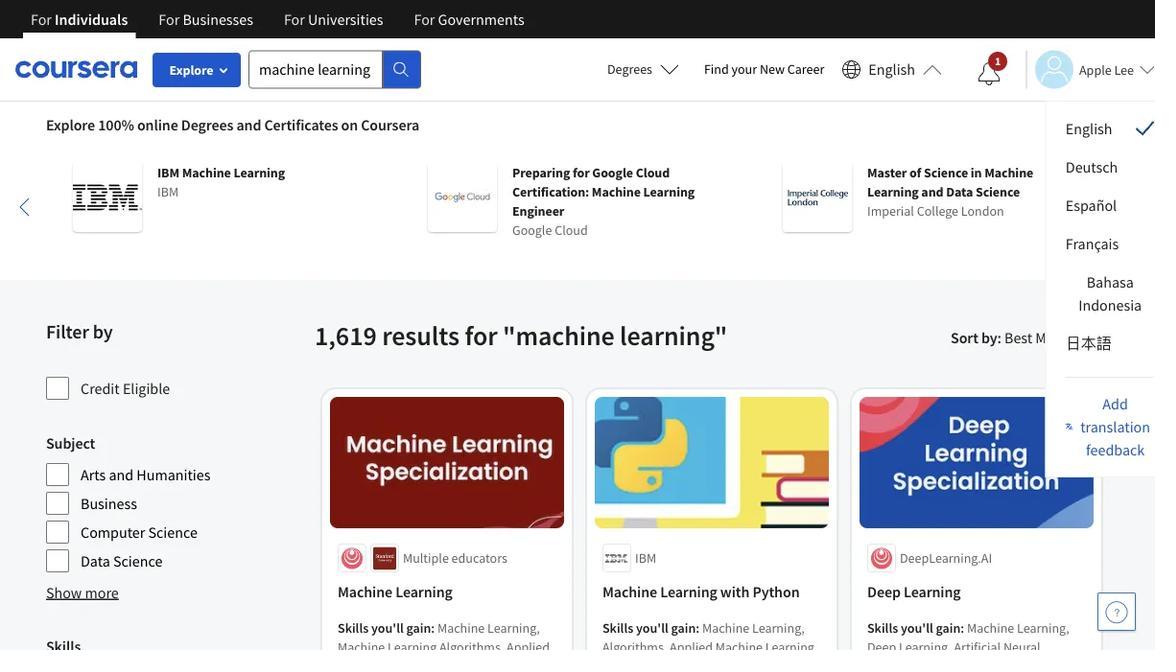 Task type: vqa. For each thing, say whether or not it's contained in the screenshot.
bottommost My
no



Task type: describe. For each thing, give the bounding box(es) containing it.
credit eligible
[[81, 379, 170, 398]]

online
[[137, 115, 178, 134]]

ibm image
[[73, 163, 142, 232]]

college
[[917, 202, 959, 220]]

subject
[[46, 434, 95, 453]]

science left in on the top right of the page
[[924, 164, 968, 181]]

by for sort
[[982, 328, 998, 347]]

deutsch
[[1066, 157, 1118, 177]]

results
[[382, 319, 460, 353]]

1 vertical spatial ibm
[[157, 183, 179, 201]]

skills you'll gain : for machine learning
[[338, 620, 438, 637]]

learning inside master of science in machine learning and data science imperial college london
[[868, 183, 919, 201]]

"machine
[[503, 319, 615, 353]]

explore for explore
[[169, 61, 214, 79]]

deep learning link
[[868, 581, 1086, 604]]

learning inside preparing for google cloud certification: machine learning engineer google cloud
[[644, 183, 695, 201]]

you'll for deep learning
[[901, 620, 934, 637]]

computer
[[81, 523, 145, 542]]

add translation feedback button
[[1058, 385, 1155, 469]]

100%
[[98, 115, 134, 134]]

bahasa
[[1087, 273, 1134, 292]]

credit
[[81, 379, 120, 398]]

bahasa indonesia button
[[1050, 263, 1155, 324]]

español
[[1066, 196, 1117, 215]]

for governments
[[414, 10, 525, 29]]

show notifications image
[[978, 62, 1001, 85]]

learning inside ibm machine learning ibm
[[234, 164, 285, 181]]

subject group
[[46, 432, 303, 574]]

français
[[1066, 234, 1119, 253]]

skills for machine learning
[[338, 620, 369, 637]]

multiple
[[403, 550, 449, 567]]

engineer
[[512, 202, 565, 220]]

for individuals
[[31, 10, 128, 29]]

and inside subject group
[[109, 465, 133, 485]]

you'll for machine learning with python
[[636, 620, 669, 637]]

français button
[[1050, 225, 1155, 263]]

certificates
[[264, 115, 338, 134]]

data science
[[81, 552, 163, 571]]

deep learning
[[868, 583, 961, 602]]

explore 100% online degrees and certificates on coursera
[[46, 115, 419, 134]]

python
[[753, 583, 800, 602]]

data inside subject group
[[81, 552, 110, 571]]

find your new career link
[[695, 58, 834, 82]]

explore button
[[153, 53, 241, 87]]

educators
[[452, 550, 508, 567]]

machine learning
[[338, 583, 453, 602]]

machine learning with python link
[[603, 581, 821, 604]]

arts
[[81, 465, 106, 485]]

you'll for machine learning
[[371, 620, 404, 637]]

machine inside ibm machine learning ibm
[[182, 164, 231, 181]]

add translation feedback
[[1081, 395, 1151, 460]]

new
[[760, 60, 785, 78]]

skills you'll gain : for deep learning
[[868, 620, 967, 637]]

and inside master of science in machine learning and data science imperial college london
[[922, 183, 944, 201]]

feedback
[[1086, 441, 1145, 460]]

filter by
[[46, 320, 113, 344]]

: left best
[[998, 328, 1002, 347]]

imperial college london image
[[783, 163, 852, 232]]

coursera image
[[15, 54, 137, 85]]

governments
[[438, 10, 525, 29]]

0 vertical spatial cloud
[[636, 164, 670, 181]]

master
[[868, 164, 907, 181]]

gain for machine learning
[[406, 620, 431, 637]]

for for universities
[[284, 10, 305, 29]]

preparing for google cloud certification: machine learning engineer google cloud
[[512, 164, 695, 239]]

skills you'll gain : for machine learning with python
[[603, 620, 702, 637]]

find
[[704, 60, 729, 78]]

: for deep learning
[[961, 620, 965, 637]]

for businesses
[[159, 10, 253, 29]]

ibm for ibm machine learning ibm
[[157, 164, 180, 181]]

translation
[[1081, 418, 1151, 437]]

apple
[[1080, 61, 1112, 78]]

find your new career
[[704, 60, 825, 78]]

with
[[721, 583, 750, 602]]

0 vertical spatial and
[[236, 115, 261, 134]]

日本語 button
[[1050, 324, 1155, 363]]

indonesia
[[1078, 296, 1142, 315]]

master of science in machine learning and data science imperial college london
[[868, 164, 1034, 220]]

apple lee button
[[1026, 50, 1155, 89]]

machine inside preparing for google cloud certification: machine learning engineer google cloud
[[592, 183, 641, 201]]

deep
[[868, 583, 901, 602]]

1,619
[[315, 319, 377, 353]]

lee
[[1115, 61, 1134, 78]]

show more
[[46, 583, 119, 603]]

machine learning with python
[[603, 583, 800, 602]]

ibm for ibm
[[635, 550, 656, 567]]

science up the london
[[976, 183, 1020, 201]]



Task type: locate. For each thing, give the bounding box(es) containing it.
google down engineer
[[512, 222, 552, 239]]

0 vertical spatial for
[[573, 164, 590, 181]]

0 vertical spatial english
[[869, 60, 916, 79]]

english right career
[[869, 60, 916, 79]]

explore left 100%
[[46, 115, 95, 134]]

machine learning link
[[338, 581, 557, 604]]

1 vertical spatial english
[[1066, 119, 1112, 138]]

coursera
[[361, 115, 419, 134]]

show
[[46, 583, 82, 603]]

you'll down "machine learning"
[[371, 620, 404, 637]]

imperial
[[868, 202, 914, 220]]

for
[[31, 10, 52, 29], [159, 10, 180, 29], [284, 10, 305, 29], [414, 10, 435, 29]]

skills for machine learning with python
[[603, 620, 634, 637]]

1 horizontal spatial for
[[573, 164, 590, 181]]

by right sort at the bottom right of the page
[[982, 328, 998, 347]]

sort
[[951, 328, 979, 347]]

1 vertical spatial english button
[[1050, 109, 1155, 148]]

1 horizontal spatial and
[[236, 115, 261, 134]]

gain for deep learning
[[936, 620, 961, 637]]

eligible
[[123, 379, 170, 398]]

0 vertical spatial data
[[946, 183, 973, 201]]

apple lee
[[1080, 61, 1134, 78]]

skills for deep learning
[[868, 620, 898, 637]]

1 horizontal spatial skills you'll gain :
[[603, 620, 702, 637]]

español button
[[1050, 186, 1155, 225]]

english inside menu
[[1066, 119, 1112, 138]]

career
[[788, 60, 825, 78]]

science down computer science at the left of the page
[[113, 552, 163, 571]]

1 vertical spatial degrees
[[181, 115, 233, 134]]

humanities
[[137, 465, 211, 485]]

1 horizontal spatial explore
[[169, 61, 214, 79]]

learning inside "link"
[[660, 583, 718, 602]]

ibm machine learning ibm
[[157, 164, 285, 201]]

businesses
[[183, 10, 253, 29]]

for left governments
[[414, 10, 435, 29]]

bahasa indonesia
[[1078, 273, 1142, 315]]

for inside preparing for google cloud certification: machine learning engineer google cloud
[[573, 164, 590, 181]]

: for machine learning with python
[[696, 620, 700, 637]]

1,619 results for "machine learning"
[[315, 319, 728, 353]]

1 horizontal spatial google
[[592, 164, 633, 181]]

0 horizontal spatial explore
[[46, 115, 95, 134]]

help center image
[[1106, 601, 1129, 624]]

0 horizontal spatial gain
[[406, 620, 431, 637]]

1 horizontal spatial you'll
[[636, 620, 669, 637]]

learning
[[234, 164, 285, 181], [644, 183, 695, 201], [868, 183, 919, 201], [396, 583, 453, 602], [660, 583, 718, 602], [904, 583, 961, 602]]

english button right career
[[834, 38, 950, 101]]

1 vertical spatial data
[[81, 552, 110, 571]]

english button up deutsch
[[1050, 109, 1155, 148]]

日本語
[[1066, 334, 1112, 353]]

skills you'll gain : down deep learning
[[868, 620, 967, 637]]

1 horizontal spatial cloud
[[636, 164, 670, 181]]

degrees button
[[592, 48, 695, 90]]

data up more
[[81, 552, 110, 571]]

multiple educators
[[403, 550, 508, 567]]

2 horizontal spatial gain
[[936, 620, 961, 637]]

for up the certification:
[[573, 164, 590, 181]]

1 skills from the left
[[338, 620, 369, 637]]

ibm up machine learning with python
[[635, 550, 656, 567]]

gain down "machine learning"
[[406, 620, 431, 637]]

cloud
[[636, 164, 670, 181], [555, 222, 588, 239]]

1 horizontal spatial english
[[1066, 119, 1112, 138]]

for left individuals in the left top of the page
[[31, 10, 52, 29]]

0 horizontal spatial english button
[[834, 38, 950, 101]]

learning"
[[620, 319, 728, 353]]

for right "results"
[[465, 319, 498, 353]]

machine inside master of science in machine learning and data science imperial college london
[[985, 164, 1034, 181]]

1 button
[[963, 51, 1016, 97]]

1 you'll from the left
[[371, 620, 404, 637]]

for
[[573, 164, 590, 181], [465, 319, 498, 353]]

2 horizontal spatial and
[[922, 183, 944, 201]]

2 horizontal spatial skills
[[868, 620, 898, 637]]

and up college
[[922, 183, 944, 201]]

3 skills you'll gain : from the left
[[868, 620, 967, 637]]

1 horizontal spatial by
[[982, 328, 998, 347]]

deeplearning.ai
[[900, 550, 992, 567]]

you'll down machine learning with python
[[636, 620, 669, 637]]

best
[[1005, 328, 1033, 347]]

0 horizontal spatial data
[[81, 552, 110, 571]]

0 horizontal spatial english
[[869, 60, 916, 79]]

None search field
[[249, 50, 421, 89]]

skills you'll gain : down "machine learning"
[[338, 620, 438, 637]]

for for businesses
[[159, 10, 180, 29]]

1 horizontal spatial english button
[[1050, 109, 1155, 148]]

0 horizontal spatial for
[[465, 319, 498, 353]]

2 for from the left
[[159, 10, 180, 29]]

0 vertical spatial ibm
[[157, 164, 180, 181]]

individuals
[[55, 10, 128, 29]]

english menu
[[1050, 109, 1155, 401]]

arts and humanities
[[81, 465, 211, 485]]

your
[[732, 60, 757, 78]]

computer science
[[81, 523, 198, 542]]

2 vertical spatial and
[[109, 465, 133, 485]]

by for filter
[[93, 320, 113, 344]]

2 vertical spatial ibm
[[635, 550, 656, 567]]

gain down deep learning link on the bottom
[[936, 620, 961, 637]]

3 gain from the left
[[936, 620, 961, 637]]

skills down machine learning with python
[[603, 620, 634, 637]]

0 horizontal spatial skills
[[338, 620, 369, 637]]

banner navigation
[[15, 0, 540, 38]]

show more button
[[46, 582, 119, 605]]

on
[[341, 115, 358, 134]]

1 horizontal spatial degrees
[[607, 60, 653, 78]]

more
[[85, 583, 119, 603]]

0 vertical spatial google
[[592, 164, 633, 181]]

1 vertical spatial cloud
[[555, 222, 588, 239]]

degrees right the online
[[181, 115, 233, 134]]

2 skills you'll gain : from the left
[[603, 620, 702, 637]]

for for governments
[[414, 10, 435, 29]]

1
[[995, 54, 1001, 69]]

for for individuals
[[31, 10, 52, 29]]

1 horizontal spatial gain
[[671, 620, 696, 637]]

ibm right ibm image
[[157, 183, 179, 201]]

english button for the 1 button
[[834, 38, 950, 101]]

data down in on the top right of the page
[[946, 183, 973, 201]]

google
[[592, 164, 633, 181], [512, 222, 552, 239]]

2 horizontal spatial you'll
[[901, 620, 934, 637]]

and left certificates
[[236, 115, 261, 134]]

2 horizontal spatial skills you'll gain :
[[868, 620, 967, 637]]

and
[[236, 115, 261, 134], [922, 183, 944, 201], [109, 465, 133, 485]]

you'll down deep learning
[[901, 620, 934, 637]]

preparing
[[512, 164, 570, 181]]

gain for machine learning with python
[[671, 620, 696, 637]]

1 gain from the left
[[406, 620, 431, 637]]

you'll
[[371, 620, 404, 637], [636, 620, 669, 637], [901, 620, 934, 637]]

gain
[[406, 620, 431, 637], [671, 620, 696, 637], [936, 620, 961, 637]]

business
[[81, 494, 137, 513]]

degrees
[[607, 60, 653, 78], [181, 115, 233, 134]]

add
[[1103, 395, 1128, 414]]

explore down "for businesses"
[[169, 61, 214, 79]]

0 vertical spatial english button
[[834, 38, 950, 101]]

science
[[924, 164, 968, 181], [976, 183, 1020, 201], [148, 523, 198, 542], [113, 552, 163, 571]]

0 horizontal spatial google
[[512, 222, 552, 239]]

and right the arts
[[109, 465, 133, 485]]

: down machine learning link
[[431, 620, 435, 637]]

science down "humanities"
[[148, 523, 198, 542]]

3 skills from the left
[[868, 620, 898, 637]]

0 vertical spatial explore
[[169, 61, 214, 79]]

0 horizontal spatial and
[[109, 465, 133, 485]]

0 horizontal spatial degrees
[[181, 115, 233, 134]]

english button for the deutsch button
[[1050, 109, 1155, 148]]

0 horizontal spatial by
[[93, 320, 113, 344]]

1 vertical spatial for
[[465, 319, 498, 353]]

2 you'll from the left
[[636, 620, 669, 637]]

2 gain from the left
[[671, 620, 696, 637]]

skills down "machine learning"
[[338, 620, 369, 637]]

1 horizontal spatial data
[[946, 183, 973, 201]]

skills you'll gain : down machine learning with python
[[603, 620, 702, 637]]

3 you'll from the left
[[901, 620, 934, 637]]

explore for explore 100% online degrees and certificates on coursera
[[46, 115, 95, 134]]

:
[[998, 328, 1002, 347], [431, 620, 435, 637], [696, 620, 700, 637], [961, 620, 965, 637]]

2 skills from the left
[[603, 620, 634, 637]]

ibm down the online
[[157, 164, 180, 181]]

1 for from the left
[[31, 10, 52, 29]]

filter
[[46, 320, 89, 344]]

london
[[961, 202, 1005, 220]]

explore inside dropdown button
[[169, 61, 214, 79]]

1 skills you'll gain : from the left
[[338, 620, 438, 637]]

1 vertical spatial and
[[922, 183, 944, 201]]

for left businesses
[[159, 10, 180, 29]]

for left universities
[[284, 10, 305, 29]]

: for machine learning
[[431, 620, 435, 637]]

explore
[[169, 61, 214, 79], [46, 115, 95, 134]]

machine
[[182, 164, 231, 181], [985, 164, 1034, 181], [592, 183, 641, 201], [338, 583, 393, 602], [603, 583, 657, 602]]

1 horizontal spatial skills
[[603, 620, 634, 637]]

google right "preparing"
[[592, 164, 633, 181]]

0 horizontal spatial cloud
[[555, 222, 588, 239]]

google cloud image
[[428, 163, 497, 232]]

1 vertical spatial google
[[512, 222, 552, 239]]

english up deutsch
[[1066, 119, 1112, 138]]

4 for from the left
[[414, 10, 435, 29]]

0 horizontal spatial skills you'll gain :
[[338, 620, 438, 637]]

What do you want to learn? text field
[[249, 50, 383, 89]]

universities
[[308, 10, 383, 29]]

data
[[946, 183, 973, 201], [81, 552, 110, 571]]

sort by : best match
[[951, 328, 1075, 347]]

: down machine learning with python
[[696, 620, 700, 637]]

of
[[910, 164, 922, 181]]

certification:
[[512, 183, 589, 201]]

match
[[1036, 328, 1075, 347]]

ibm
[[157, 164, 180, 181], [157, 183, 179, 201], [635, 550, 656, 567]]

skills you'll gain :
[[338, 620, 438, 637], [603, 620, 702, 637], [868, 620, 967, 637]]

english button
[[834, 38, 950, 101], [1050, 109, 1155, 148]]

gain down machine learning with python
[[671, 620, 696, 637]]

degrees inside popup button
[[607, 60, 653, 78]]

machine inside "link"
[[603, 583, 657, 602]]

data inside master of science in machine learning and data science imperial college london
[[946, 183, 973, 201]]

deutsch button
[[1050, 148, 1155, 186]]

for universities
[[284, 10, 383, 29]]

: down deep learning link on the bottom
[[961, 620, 965, 637]]

by right filter
[[93, 320, 113, 344]]

degrees left find at the top
[[607, 60, 653, 78]]

skills down 'deep'
[[868, 620, 898, 637]]

1 vertical spatial explore
[[46, 115, 95, 134]]

3 for from the left
[[284, 10, 305, 29]]

in
[[971, 164, 982, 181]]

0 horizontal spatial you'll
[[371, 620, 404, 637]]

0 vertical spatial degrees
[[607, 60, 653, 78]]



